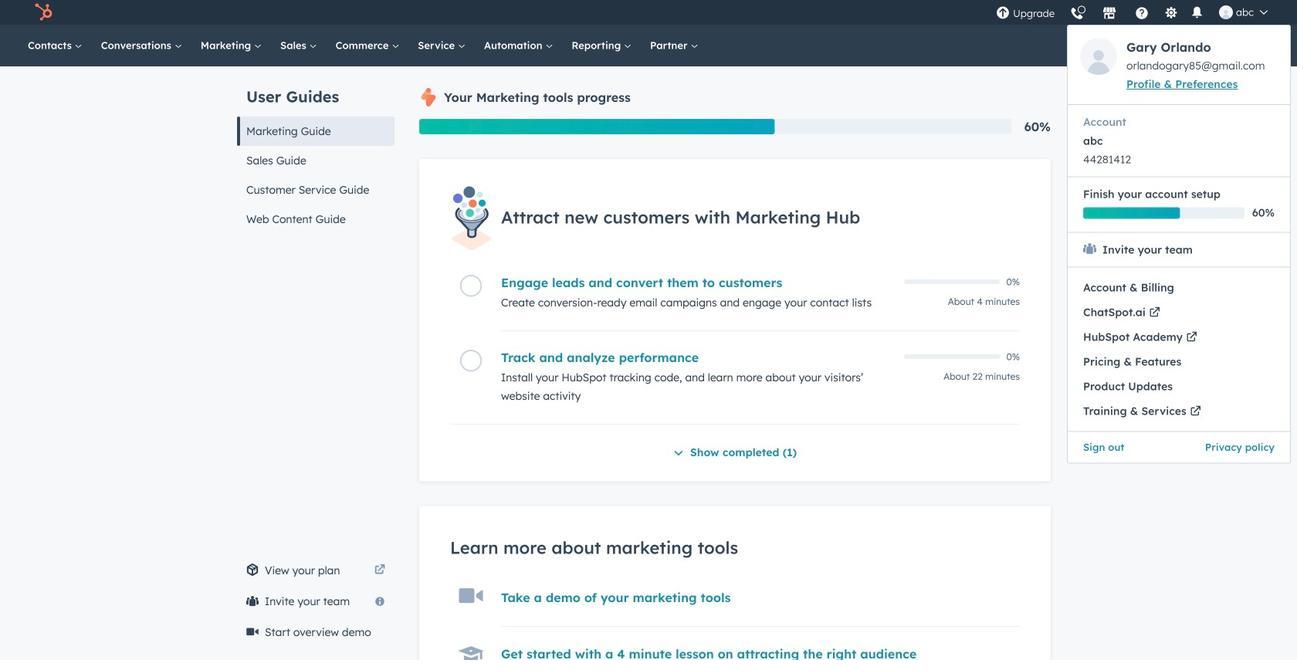 Task type: describe. For each thing, give the bounding box(es) containing it.
gary orlando image
[[1081, 38, 1118, 75]]

Search HubSpot search field
[[1081, 32, 1244, 59]]

gary orlando image
[[1220, 5, 1234, 19]]

user guides element
[[237, 66, 395, 234]]



Task type: locate. For each thing, give the bounding box(es) containing it.
menu item
[[1068, 0, 1292, 464], [1068, 275, 1291, 300], [1068, 350, 1291, 374], [1068, 374, 1291, 399], [1068, 431, 1180, 463], [1180, 431, 1291, 463]]

link opens in a new window image
[[375, 562, 386, 580]]

progress bar
[[419, 119, 775, 134]]

menu
[[989, 0, 1292, 464], [1068, 25, 1292, 464]]

link opens in a new window image
[[375, 566, 386, 576]]

marketplaces image
[[1103, 7, 1117, 21]]



Task type: vqa. For each thing, say whether or not it's contained in the screenshot.
onboarding.steps.finalStep.title "image"
no



